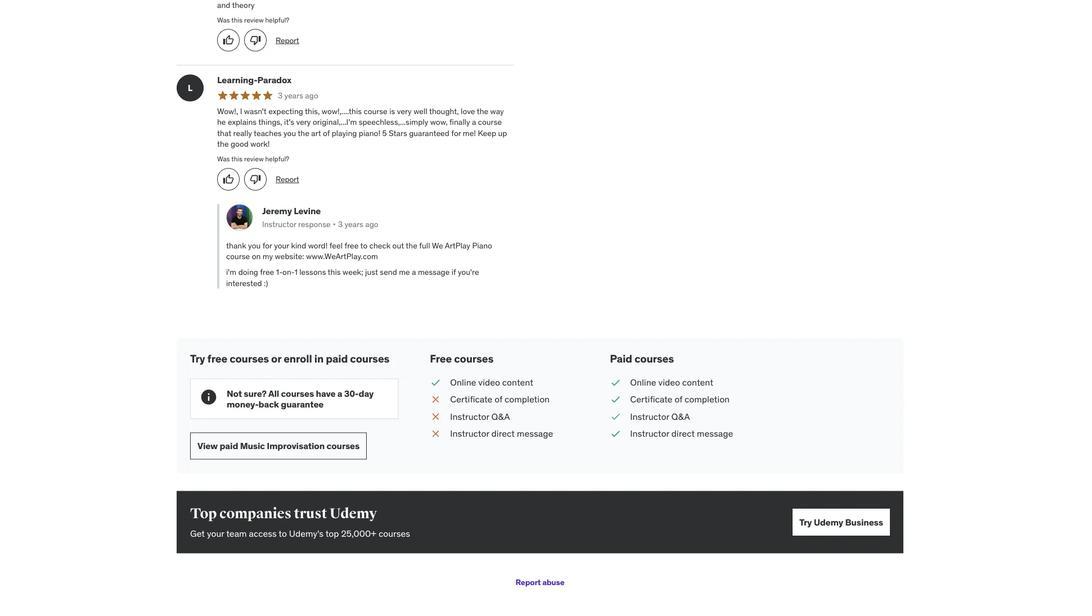 Task type: vqa. For each thing, say whether or not it's contained in the screenshot.
into in don't worry, i'll guide you through every step, making sure you're confident and ready to excel. let's turn those straight lines into stepping stones of your drawing mastery!
no



Task type: describe. For each thing, give the bounding box(es) containing it.
business
[[845, 517, 883, 528]]

response
[[298, 219, 331, 229]]

that
[[217, 128, 231, 138]]

was this review helpful? for mark as unhelpful image associated with mark as helpful icon
[[217, 155, 289, 163]]

3 years ago
[[278, 90, 318, 100]]

access
[[249, 528, 277, 539]]

explains
[[228, 117, 257, 127]]

helpful? for mark as helpful image
[[265, 15, 289, 24]]

mark as unhelpful image for mark as helpful image
[[250, 35, 261, 46]]

on-
[[282, 267, 294, 277]]

jeremy
[[262, 205, 292, 217]]

25,000+
[[341, 528, 376, 539]]

the left way
[[477, 106, 488, 116]]

i
[[240, 106, 242, 116]]

work!
[[250, 139, 270, 149]]

instructor direct message for free courses
[[450, 428, 553, 440]]

for inside thank you for your kind word! feel free to check out the full we artplay piano course on my website: www.weartplay.com i'm doing free 1-on-1 lessons this week; just send me a message if you're interested :)
[[262, 241, 272, 251]]

a inside wow!, i wasn't expecting this, wow!,....this course is very well thought,  love the way he explains things, it's very original,...i'm speechless,...simply wow, finally a course that really teaches you the art of playing piano! 5 stars guaranteed for me! keep up the good work!
[[472, 117, 476, 127]]

lessons
[[299, 267, 326, 277]]

0 horizontal spatial paid
[[220, 440, 238, 452]]

music
[[240, 440, 265, 452]]

the inside thank you for your kind word! feel free to check out the full we artplay piano course on my website: www.weartplay.com i'm doing free 1-on-1 lessons this week; just send me a message if you're interested :)
[[406, 241, 417, 251]]

30-
[[344, 388, 359, 399]]

instructor q&a for free courses
[[450, 411, 510, 422]]

piano!
[[359, 128, 380, 138]]

doing
[[238, 267, 258, 277]]

improvisation
[[267, 440, 325, 452]]

1 horizontal spatial course
[[364, 106, 387, 116]]

top companies trust udemy get your team access to udemy's top 25,000+ courses
[[190, 505, 410, 539]]

online video content for free courses
[[450, 377, 533, 388]]

week;
[[343, 267, 363, 277]]

me!
[[463, 128, 476, 138]]

abuse
[[542, 578, 564, 588]]

guarantee
[[281, 399, 324, 410]]

send
[[380, 267, 397, 277]]

online for free
[[450, 377, 476, 388]]

paradox
[[257, 74, 291, 86]]

message for paid
[[697, 428, 733, 440]]

love
[[461, 106, 475, 116]]

trust
[[294, 505, 327, 523]]

message for free
[[517, 428, 553, 440]]

to for your
[[360, 241, 368, 251]]

stars
[[389, 128, 407, 138]]

wow!,
[[217, 106, 238, 116]]

0 vertical spatial paid
[[326, 352, 348, 365]]

on
[[252, 252, 261, 262]]

try udemy business
[[799, 517, 883, 528]]

you're
[[458, 267, 479, 277]]

free courses
[[430, 352, 493, 365]]

direct for paid courses
[[671, 428, 695, 440]]

direct for free courses
[[491, 428, 515, 440]]

of for free
[[495, 394, 502, 405]]

q&a for paid courses
[[671, 411, 690, 422]]

playing
[[332, 128, 357, 138]]

2 horizontal spatial free
[[345, 241, 359, 251]]

all
[[268, 388, 279, 399]]

courses left the or
[[230, 352, 269, 365]]

try free courses or enroll in paid courses
[[190, 352, 389, 365]]

interested
[[226, 278, 262, 288]]

years inside jeremy levine instructor response • 3 years ago
[[345, 219, 363, 229]]

original,...i'm
[[313, 117, 357, 127]]

this inside thank you for your kind word! feel free to check out the full we artplay piano course on my website: www.weartplay.com i'm doing free 1-on-1 lessons this week; just send me a message if you're interested :)
[[328, 267, 341, 277]]

courses up day
[[350, 352, 389, 365]]

is
[[389, 106, 395, 116]]

this,
[[305, 106, 320, 116]]

mark as unhelpful image for mark as helpful icon
[[250, 174, 261, 185]]

check
[[369, 241, 391, 251]]

try udemy business link
[[793, 509, 890, 536]]

just
[[365, 267, 378, 277]]

companies
[[219, 505, 291, 523]]

wow!, i wasn't expecting this, wow!,....this course is very well thought,  love the way he explains things, it's very original,...i'm speechless,...simply wow, finally a course that really teaches you the art of playing piano! 5 stars guaranteed for me! keep up the good work!
[[217, 106, 507, 149]]

content for free courses
[[502, 377, 533, 388]]

mark as helpful image
[[223, 35, 234, 46]]

to for udemy
[[279, 528, 287, 539]]

completion for paid courses
[[685, 394, 730, 405]]

thought,
[[429, 106, 459, 116]]

get
[[190, 528, 205, 539]]

learning-paradox
[[217, 74, 291, 86]]

certificate for paid
[[630, 394, 672, 405]]

top
[[326, 528, 339, 539]]

for inside wow!, i wasn't expecting this, wow!,....this course is very well thought,  love the way he explains things, it's very original,...i'm speechless,...simply wow, finally a course that really teaches you the art of playing piano! 5 stars guaranteed for me! keep up the good work!
[[451, 128, 461, 138]]

1-
[[276, 267, 282, 277]]

was for mark as helpful image
[[217, 15, 230, 24]]

if
[[452, 267, 456, 277]]

full
[[419, 241, 430, 251]]

certificate of completion for free courses
[[450, 394, 550, 405]]

certificate of completion for paid courses
[[630, 394, 730, 405]]

•
[[333, 219, 336, 229]]

message inside thank you for your kind word! feel free to check out the full we artplay piano course on my website: www.weartplay.com i'm doing free 1-on-1 lessons this week; just send me a message if you're interested :)
[[418, 267, 450, 277]]

course inside thank you for your kind word! feel free to check out the full we artplay piano course on my website: www.weartplay.com i'm doing free 1-on-1 lessons this week; just send me a message if you're interested :)
[[226, 252, 250, 262]]

1 horizontal spatial free
[[260, 267, 274, 277]]

teaches
[[254, 128, 282, 138]]

report abuse button
[[177, 572, 903, 594]]

top
[[190, 505, 217, 523]]

courses right free
[[454, 352, 493, 365]]

:)
[[264, 278, 268, 288]]

jeremy levine instructor response • 3 years ago
[[262, 205, 378, 229]]

this for mark as helpful icon
[[231, 155, 243, 163]]

paid courses
[[610, 352, 674, 365]]

view
[[197, 440, 218, 452]]

enroll
[[284, 352, 312, 365]]

instructor direct message for paid courses
[[630, 428, 733, 440]]

report abuse
[[516, 578, 564, 588]]

art
[[311, 128, 321, 138]]

try for try udemy business
[[799, 517, 812, 528]]

content for paid courses
[[682, 377, 713, 388]]



Task type: locate. For each thing, give the bounding box(es) containing it.
kind
[[291, 241, 306, 251]]

1 mark as unhelpful image from the top
[[250, 35, 261, 46]]

you up "on"
[[248, 241, 261, 251]]

2 vertical spatial course
[[226, 252, 250, 262]]

ago up check
[[365, 219, 378, 229]]

1 vertical spatial was
[[217, 155, 230, 163]]

sure?
[[244, 388, 267, 399]]

1 review from the top
[[244, 15, 264, 24]]

0 horizontal spatial certificate
[[450, 394, 492, 405]]

2 completion from the left
[[685, 394, 730, 405]]

2 mark as unhelpful image from the top
[[250, 174, 261, 185]]

very down this, at the left top of page
[[296, 117, 311, 127]]

0 vertical spatial report
[[276, 35, 299, 45]]

he
[[217, 117, 226, 127]]

0 vertical spatial for
[[451, 128, 461, 138]]

was
[[217, 15, 230, 24], [217, 155, 230, 163]]

view paid music improvisation courses link
[[190, 433, 367, 460]]

helpful?
[[265, 15, 289, 24], [265, 155, 289, 163]]

was this review helpful? up mark as helpful image
[[217, 15, 289, 24]]

0 horizontal spatial free
[[207, 352, 227, 365]]

was up mark as helpful icon
[[217, 155, 230, 163]]

keep
[[478, 128, 496, 138]]

1 vertical spatial paid
[[220, 440, 238, 452]]

0 horizontal spatial a
[[337, 388, 342, 399]]

review for mark as helpful icon
[[244, 155, 264, 163]]

1 completion from the left
[[505, 394, 550, 405]]

2 instructor q&a from the left
[[630, 411, 690, 422]]

certificate of completion down free courses
[[450, 394, 550, 405]]

the left full
[[406, 241, 417, 251]]

2 video from the left
[[658, 377, 680, 388]]

1 vertical spatial years
[[345, 219, 363, 229]]

1 horizontal spatial a
[[412, 267, 416, 277]]

0 horizontal spatial try
[[190, 352, 205, 365]]

courses right all
[[281, 388, 314, 399]]

1 content from the left
[[502, 377, 533, 388]]

0 vertical spatial 3
[[278, 90, 282, 100]]

1 horizontal spatial instructor direct message
[[630, 428, 733, 440]]

your up the website:
[[274, 241, 289, 251]]

this up mark as helpful image
[[231, 15, 243, 24]]

i'm
[[226, 267, 236, 277]]

1 vertical spatial was this review helpful?
[[217, 155, 289, 163]]

you inside thank you for your kind word! feel free to check out the full we artplay piano course on my website: www.weartplay.com i'm doing free 1-on-1 lessons this week; just send me a message if you're interested :)
[[248, 241, 261, 251]]

1 vertical spatial helpful?
[[265, 155, 289, 163]]

q&a for free courses
[[491, 411, 510, 422]]

2 q&a from the left
[[671, 411, 690, 422]]

1 vertical spatial report button
[[276, 174, 299, 185]]

3 inside jeremy levine instructor response • 3 years ago
[[338, 219, 343, 229]]

0 horizontal spatial q&a
[[491, 411, 510, 422]]

0 horizontal spatial completion
[[505, 394, 550, 405]]

1 vertical spatial a
[[412, 267, 416, 277]]

certificate for free
[[450, 394, 492, 405]]

1 horizontal spatial to
[[360, 241, 368, 251]]

1 q&a from the left
[[491, 411, 510, 422]]

this for mark as helpful image
[[231, 15, 243, 24]]

was this review helpful? for mark as helpful image's mark as unhelpful image
[[217, 15, 289, 24]]

report up paradox
[[276, 35, 299, 45]]

0 horizontal spatial certificate of completion
[[450, 394, 550, 405]]

1 horizontal spatial certificate of completion
[[630, 394, 730, 405]]

paid right the in
[[326, 352, 348, 365]]

0 vertical spatial ago
[[305, 90, 318, 100]]

report button for mark as helpful image's mark as unhelpful image
[[276, 35, 299, 46]]

instructor inside jeremy levine instructor response • 3 years ago
[[262, 219, 296, 229]]

good
[[231, 139, 249, 149]]

completion for free courses
[[505, 394, 550, 405]]

2 vertical spatial free
[[207, 352, 227, 365]]

1 horizontal spatial of
[[495, 394, 502, 405]]

mark as unhelpful image
[[250, 35, 261, 46], [250, 174, 261, 185]]

1 horizontal spatial very
[[397, 106, 412, 116]]

courses right the 25,000+
[[379, 528, 410, 539]]

www.weartplay.com
[[306, 252, 378, 262]]

paid
[[610, 352, 632, 365]]

video down paid courses
[[658, 377, 680, 388]]

a inside thank you for your kind word! feel free to check out the full we artplay piano course on my website: www.weartplay.com i'm doing free 1-on-1 lessons this week; just send me a message if you're interested :)
[[412, 267, 416, 277]]

me
[[399, 267, 410, 277]]

of
[[323, 128, 330, 138], [495, 394, 502, 405], [675, 394, 682, 405]]

wow!,....this
[[322, 106, 362, 116]]

1 horizontal spatial certificate
[[630, 394, 672, 405]]

0 vertical spatial helpful?
[[265, 15, 289, 24]]

udemy up the 25,000+
[[330, 505, 377, 523]]

review for mark as helpful image
[[244, 15, 264, 24]]

have
[[316, 388, 336, 399]]

2 vertical spatial a
[[337, 388, 342, 399]]

1
[[294, 267, 297, 277]]

guaranteed
[[409, 128, 449, 138]]

2 online from the left
[[630, 377, 656, 388]]

your inside top companies trust udemy get your team access to udemy's top 25,000+ courses
[[207, 528, 224, 539]]

1 vertical spatial very
[[296, 117, 311, 127]]

2 instructor direct message from the left
[[630, 428, 733, 440]]

1 vertical spatial to
[[279, 528, 287, 539]]

ago inside jeremy levine instructor response • 3 years ago
[[365, 219, 378, 229]]

report left "abuse"
[[516, 578, 541, 588]]

helpful? for mark as helpful icon
[[265, 155, 289, 163]]

0 vertical spatial this
[[231, 15, 243, 24]]

0 horizontal spatial direct
[[491, 428, 515, 440]]

report for mark as helpful icon
[[276, 174, 299, 184]]

years right •
[[345, 219, 363, 229]]

of inside wow!, i wasn't expecting this, wow!,....this course is very well thought,  love the way he explains things, it's very original,...i'm speechless,...simply wow, finally a course that really teaches you the art of playing piano! 5 stars guaranteed for me! keep up the good work!
[[323, 128, 330, 138]]

udemy left business
[[814, 517, 843, 528]]

word!
[[308, 241, 328, 251]]

1 vertical spatial review
[[244, 155, 264, 163]]

video
[[478, 377, 500, 388], [658, 377, 680, 388]]

report for mark as helpful image
[[276, 35, 299, 45]]

paid right view
[[220, 440, 238, 452]]

piano
[[472, 241, 492, 251]]

1 horizontal spatial you
[[284, 128, 296, 138]]

back
[[259, 399, 279, 410]]

instructor q&a for paid courses
[[630, 411, 690, 422]]

1 horizontal spatial message
[[517, 428, 553, 440]]

not sure? all courses have a 30-day money-back guarantee
[[227, 388, 374, 410]]

it's
[[284, 117, 294, 127]]

to left check
[[360, 241, 368, 251]]

learning-
[[217, 74, 257, 86]]

0 vertical spatial your
[[274, 241, 289, 251]]

speechless,...simply
[[359, 117, 428, 127]]

2 was from the top
[[217, 155, 230, 163]]

2 report button from the top
[[276, 174, 299, 185]]

instructor q&a
[[450, 411, 510, 422], [630, 411, 690, 422]]

a right me
[[412, 267, 416, 277]]

1 horizontal spatial direct
[[671, 428, 695, 440]]

0 vertical spatial you
[[284, 128, 296, 138]]

video for paid courses
[[658, 377, 680, 388]]

1 vertical spatial report
[[276, 174, 299, 184]]

ago up this, at the left top of page
[[305, 90, 318, 100]]

report up the jeremy
[[276, 174, 299, 184]]

report button
[[276, 35, 299, 46], [276, 174, 299, 185]]

for up my on the left top of the page
[[262, 241, 272, 251]]

you
[[284, 128, 296, 138], [248, 241, 261, 251]]

0 horizontal spatial online video content
[[450, 377, 533, 388]]

1 helpful? from the top
[[265, 15, 289, 24]]

video for free courses
[[478, 377, 500, 388]]

report button for mark as unhelpful image associated with mark as helpful icon
[[276, 174, 299, 185]]

1 vertical spatial course
[[478, 117, 502, 127]]

online video content down free courses
[[450, 377, 533, 388]]

1 horizontal spatial ago
[[365, 219, 378, 229]]

udemy inside top companies trust udemy get your team access to udemy's top 25,000+ courses
[[330, 505, 377, 523]]

2 vertical spatial report
[[516, 578, 541, 588]]

1 instructor direct message from the left
[[450, 428, 553, 440]]

course up keep
[[478, 117, 502, 127]]

2 online video content from the left
[[630, 377, 713, 388]]

really
[[233, 128, 252, 138]]

0 horizontal spatial online
[[450, 377, 476, 388]]

we
[[432, 241, 443, 251]]

online down paid courses
[[630, 377, 656, 388]]

mark as helpful image
[[223, 174, 234, 185]]

certificate
[[450, 394, 492, 405], [630, 394, 672, 405]]

0 horizontal spatial ago
[[305, 90, 318, 100]]

your inside thank you for your kind word! feel free to check out the full we artplay piano course on my website: www.weartplay.com i'm doing free 1-on-1 lessons this week; just send me a message if you're interested :)
[[274, 241, 289, 251]]

try for try free courses or enroll in paid courses
[[190, 352, 205, 365]]

0 vertical spatial report button
[[276, 35, 299, 46]]

1 vertical spatial ago
[[365, 219, 378, 229]]

1 horizontal spatial completion
[[685, 394, 730, 405]]

certificate down free courses
[[450, 394, 492, 405]]

1 was this review helpful? from the top
[[217, 15, 289, 24]]

0 horizontal spatial of
[[323, 128, 330, 138]]

0 horizontal spatial 3
[[278, 90, 282, 100]]

0 horizontal spatial instructor direct message
[[450, 428, 553, 440]]

1 horizontal spatial 3
[[338, 219, 343, 229]]

0 vertical spatial was this review helpful?
[[217, 15, 289, 24]]

review
[[244, 15, 264, 24], [244, 155, 264, 163]]

2 content from the left
[[682, 377, 713, 388]]

mark as unhelpful image right mark as helpful image
[[250, 35, 261, 46]]

course
[[364, 106, 387, 116], [478, 117, 502, 127], [226, 252, 250, 262]]

0 horizontal spatial years
[[284, 90, 303, 100]]

5
[[382, 128, 387, 138]]

2 horizontal spatial message
[[697, 428, 733, 440]]

free
[[345, 241, 359, 251], [260, 267, 274, 277], [207, 352, 227, 365]]

very right 'is'
[[397, 106, 412, 116]]

direct
[[491, 428, 515, 440], [671, 428, 695, 440]]

instructor direct message
[[450, 428, 553, 440], [630, 428, 733, 440]]

0 horizontal spatial you
[[248, 241, 261, 251]]

0 horizontal spatial very
[[296, 117, 311, 127]]

0 horizontal spatial message
[[418, 267, 450, 277]]

courses
[[230, 352, 269, 365], [350, 352, 389, 365], [454, 352, 493, 365], [634, 352, 674, 365], [281, 388, 314, 399], [327, 440, 360, 452], [379, 528, 410, 539]]

udemy's
[[289, 528, 324, 539]]

2 helpful? from the top
[[265, 155, 289, 163]]

report button up the jeremy
[[276, 174, 299, 185]]

1 direct from the left
[[491, 428, 515, 440]]

1 online video content from the left
[[450, 377, 533, 388]]

1 vertical spatial mark as unhelpful image
[[250, 174, 261, 185]]

3 down paradox
[[278, 90, 282, 100]]

you down it's
[[284, 128, 296, 138]]

my
[[263, 252, 273, 262]]

years up expecting on the left top of the page
[[284, 90, 303, 100]]

1 certificate from the left
[[450, 394, 492, 405]]

1 vertical spatial you
[[248, 241, 261, 251]]

online down free courses
[[450, 377, 476, 388]]

1 horizontal spatial for
[[451, 128, 461, 138]]

free
[[430, 352, 452, 365]]

1 horizontal spatial content
[[682, 377, 713, 388]]

courses inside top companies trust udemy get your team access to udemy's top 25,000+ courses
[[379, 528, 410, 539]]

0 horizontal spatial your
[[207, 528, 224, 539]]

0 vertical spatial to
[[360, 241, 368, 251]]

wow,
[[430, 117, 448, 127]]

2 horizontal spatial a
[[472, 117, 476, 127]]

things,
[[258, 117, 282, 127]]

udemy
[[330, 505, 377, 523], [814, 517, 843, 528]]

courses right "paid"
[[634, 352, 674, 365]]

try
[[190, 352, 205, 365], [799, 517, 812, 528]]

0 vertical spatial free
[[345, 241, 359, 251]]

money-
[[227, 399, 259, 410]]

online video content down paid courses
[[630, 377, 713, 388]]

free up www.weartplay.com on the left of the page
[[345, 241, 359, 251]]

0 horizontal spatial udemy
[[330, 505, 377, 523]]

video down free courses
[[478, 377, 500, 388]]

view paid music improvisation courses
[[197, 440, 360, 452]]

0 vertical spatial very
[[397, 106, 412, 116]]

1 horizontal spatial q&a
[[671, 411, 690, 422]]

1 certificate of completion from the left
[[450, 394, 550, 405]]

way
[[490, 106, 504, 116]]

2 was this review helpful? from the top
[[217, 155, 289, 163]]

a up me!
[[472, 117, 476, 127]]

small image
[[430, 376, 441, 389], [610, 394, 621, 406], [430, 411, 441, 423], [610, 411, 621, 423]]

artplay
[[445, 241, 470, 251]]

certificate of completion down paid courses
[[630, 394, 730, 405]]

expecting
[[268, 106, 303, 116]]

online video content
[[450, 377, 533, 388], [630, 377, 713, 388]]

to inside top companies trust udemy get your team access to udemy's top 25,000+ courses
[[279, 528, 287, 539]]

to inside thank you for your kind word! feel free to check out the full we artplay piano course on my website: www.weartplay.com i'm doing free 1-on-1 lessons this week; just send me a message if you're interested :)
[[360, 241, 368, 251]]

website:
[[275, 252, 304, 262]]

for
[[451, 128, 461, 138], [262, 241, 272, 251]]

0 vertical spatial was
[[217, 15, 230, 24]]

not
[[227, 388, 242, 399]]

course down thank
[[226, 252, 250, 262]]

1 was from the top
[[217, 15, 230, 24]]

thank
[[226, 241, 246, 251]]

was for mark as helpful icon
[[217, 155, 230, 163]]

report inside report abuse button
[[516, 578, 541, 588]]

0 horizontal spatial instructor q&a
[[450, 411, 510, 422]]

mark as unhelpful image right mark as helpful icon
[[250, 174, 261, 185]]

courses right improvisation
[[327, 440, 360, 452]]

ago
[[305, 90, 318, 100], [365, 219, 378, 229]]

online video content for paid courses
[[630, 377, 713, 388]]

courses inside not sure? all courses have a 30-day money-back guarantee
[[281, 388, 314, 399]]

free up not
[[207, 352, 227, 365]]

this down good
[[231, 155, 243, 163]]

2 certificate of completion from the left
[[630, 394, 730, 405]]

a left 30-
[[337, 388, 342, 399]]

1 video from the left
[[478, 377, 500, 388]]

2 vertical spatial this
[[328, 267, 341, 277]]

certificate down paid courses
[[630, 394, 672, 405]]

this down www.weartplay.com on the left of the page
[[328, 267, 341, 277]]

a inside not sure? all courses have a 30-day money-back guarantee
[[337, 388, 342, 399]]

this
[[231, 15, 243, 24], [231, 155, 243, 163], [328, 267, 341, 277]]

levine
[[294, 205, 321, 217]]

of for paid
[[675, 394, 682, 405]]

team
[[226, 528, 247, 539]]

small image
[[610, 376, 621, 389], [430, 394, 441, 406], [430, 428, 441, 440], [610, 428, 621, 440]]

1 vertical spatial for
[[262, 241, 272, 251]]

2 direct from the left
[[671, 428, 695, 440]]

1 horizontal spatial udemy
[[814, 517, 843, 528]]

was up mark as helpful image
[[217, 15, 230, 24]]

free up :)
[[260, 267, 274, 277]]

report
[[276, 35, 299, 45], [276, 174, 299, 184], [516, 578, 541, 588]]

you inside wow!, i wasn't expecting this, wow!,....this course is very well thought,  love the way he explains things, it's very original,...i'm speechless,...simply wow, finally a course that really teaches you the art of playing piano! 5 stars guaranteed for me! keep up the good work!
[[284, 128, 296, 138]]

your right get
[[207, 528, 224, 539]]

0 horizontal spatial video
[[478, 377, 500, 388]]

1 horizontal spatial your
[[274, 241, 289, 251]]

0 vertical spatial mark as unhelpful image
[[250, 35, 261, 46]]

for down finally
[[451, 128, 461, 138]]

1 vertical spatial 3
[[338, 219, 343, 229]]

1 horizontal spatial video
[[658, 377, 680, 388]]

feel
[[329, 241, 343, 251]]

1 vertical spatial your
[[207, 528, 224, 539]]

to right access
[[279, 528, 287, 539]]

1 instructor q&a from the left
[[450, 411, 510, 422]]

0 horizontal spatial to
[[279, 528, 287, 539]]

out
[[392, 241, 404, 251]]

2 review from the top
[[244, 155, 264, 163]]

the down that
[[217, 139, 229, 149]]

3
[[278, 90, 282, 100], [338, 219, 343, 229]]

0 vertical spatial review
[[244, 15, 264, 24]]

1 horizontal spatial years
[[345, 219, 363, 229]]

0 horizontal spatial course
[[226, 252, 250, 262]]

0 vertical spatial course
[[364, 106, 387, 116]]

3 right •
[[338, 219, 343, 229]]

or
[[271, 352, 281, 365]]

was this review helpful? down work!
[[217, 155, 289, 163]]

1 horizontal spatial paid
[[326, 352, 348, 365]]

1 horizontal spatial try
[[799, 517, 812, 528]]

1 vertical spatial try
[[799, 517, 812, 528]]

0 vertical spatial years
[[284, 90, 303, 100]]

1 online from the left
[[450, 377, 476, 388]]

the left art
[[298, 128, 309, 138]]

2 certificate from the left
[[630, 394, 672, 405]]

well
[[414, 106, 427, 116]]

report button up paradox
[[276, 35, 299, 46]]

2 horizontal spatial course
[[478, 117, 502, 127]]

content
[[502, 377, 533, 388], [682, 377, 713, 388]]

1 report button from the top
[[276, 35, 299, 46]]

0 vertical spatial try
[[190, 352, 205, 365]]

course left 'is'
[[364, 106, 387, 116]]

online for paid
[[630, 377, 656, 388]]

2 horizontal spatial of
[[675, 394, 682, 405]]

l
[[188, 82, 193, 94]]

finally
[[450, 117, 470, 127]]

1 horizontal spatial instructor q&a
[[630, 411, 690, 422]]

years
[[284, 90, 303, 100], [345, 219, 363, 229]]

your
[[274, 241, 289, 251], [207, 528, 224, 539]]

1 horizontal spatial online
[[630, 377, 656, 388]]



